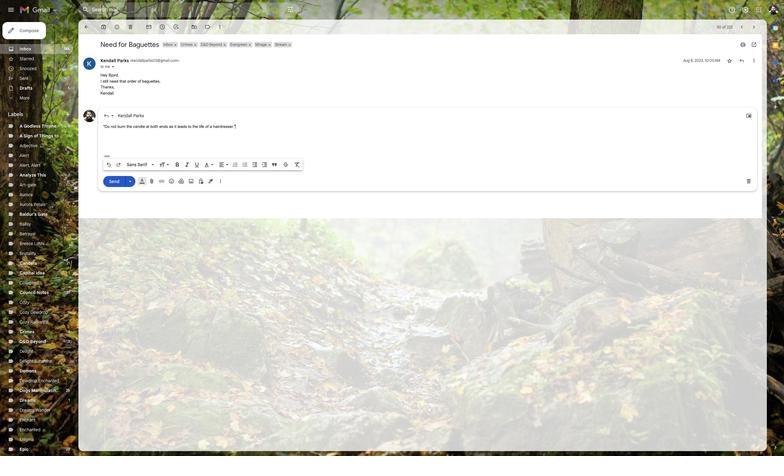 Task type: vqa. For each thing, say whether or not it's contained in the screenshot.
18th 'row' from the bottom of the page
no



Task type: describe. For each thing, give the bounding box(es) containing it.
strikethrough ‪(⌘⇧x)‬ image
[[283, 162, 289, 168]]

capital idea link
[[20, 270, 45, 276]]

support image
[[728, 6, 736, 13]]

inbox button
[[162, 42, 173, 47]]

d&d beyond link
[[20, 339, 46, 345]]

brutality link
[[20, 251, 36, 256]]

aug
[[683, 58, 690, 63]]

throne
[[41, 123, 56, 129]]

compose button
[[2, 22, 46, 39]]

hey bjord, i still need that order of baguettes. thanks, kendall
[[100, 73, 161, 95]]

notes
[[37, 290, 49, 296]]

23
[[66, 447, 70, 452]]

gmail image
[[20, 4, 53, 16]]

enchanted link
[[20, 427, 40, 433]]

"do not burn the candle at both ends as it leads to the life of a hairdresser."
[[103, 124, 235, 129]]

baldur's
[[20, 212, 37, 217]]

not starred image
[[726, 58, 733, 64]]

radiance
[[30, 319, 48, 325]]

back to inbox image
[[83, 24, 89, 30]]

godless
[[24, 123, 41, 129]]

crimes link
[[20, 329, 34, 335]]

petals
[[34, 202, 45, 207]]

of inside hey bjord, i still need that order of baguettes. thanks, kendall
[[138, 79, 141, 83]]

still
[[103, 79, 108, 83]]

sans
[[127, 162, 137, 168]]

wander
[[35, 408, 51, 413]]

d&d for 'd&d beyond' button
[[201, 42, 208, 47]]

parks for kendall parks < kendallparks02@gmail.com >
[[117, 58, 129, 63]]

toggle confidential mode image
[[198, 178, 204, 184]]

labels heading
[[8, 111, 65, 118]]

redo ‪(⌘y)‬ image
[[115, 162, 122, 168]]

leads
[[177, 124, 187, 129]]

betrayal link
[[20, 231, 36, 237]]

me
[[105, 64, 110, 69]]

0 vertical spatial to
[[100, 64, 104, 69]]

d&d beyond for d&d beyond link in the bottom of the page
[[20, 339, 46, 345]]

come
[[60, 133, 72, 139]]

for
[[118, 40, 127, 49]]

lush
[[34, 241, 44, 247]]

dewdrop enchanted link
[[20, 378, 59, 384]]

dogs manipulating time link
[[20, 388, 70, 394]]

delight sunshine
[[20, 359, 52, 364]]

1 for a sign of things to come
[[68, 134, 70, 138]]

sans serif
[[127, 162, 147, 168]]

compose
[[20, 28, 39, 33]]

archive image
[[100, 24, 107, 30]]

candle
[[133, 124, 145, 129]]

d&d for d&d beyond link in the bottom of the page
[[20, 339, 29, 345]]

aurora for aurora link at left
[[20, 192, 33, 198]]

1 for baldur's gate
[[68, 212, 70, 217]]

attach files image
[[149, 178, 155, 184]]

sign
[[24, 133, 33, 139]]

6
[[68, 86, 70, 90]]

serif
[[138, 162, 147, 168]]

1 for analyze this
[[68, 173, 70, 177]]

3
[[68, 339, 70, 344]]

beyond for d&d beyond link in the bottom of the page
[[30, 339, 46, 345]]

a sign of things to come
[[20, 133, 72, 139]]

bjord,
[[109, 73, 119, 77]]

move to image
[[191, 24, 197, 30]]

show details image
[[111, 65, 115, 69]]

candela link
[[20, 261, 37, 266]]

epic
[[20, 447, 29, 452]]

brutality
[[20, 251, 36, 256]]

report spam image
[[114, 24, 120, 30]]

ballsy
[[20, 221, 31, 227]]

not
[[111, 124, 116, 129]]

alert, alert link
[[20, 163, 40, 168]]

manipulating
[[31, 388, 59, 394]]

cozy link
[[20, 300, 29, 305]]

indent less ‪(⌘[)‬ image
[[252, 162, 258, 168]]

thanks,
[[100, 85, 115, 89]]

it
[[174, 124, 176, 129]]

candela
[[20, 261, 37, 266]]

breeze lush link
[[20, 241, 44, 247]]

gate
[[28, 182, 36, 188]]

mirage button
[[254, 42, 267, 47]]

kendall parks < kendallparks02@gmail.com >
[[100, 58, 180, 63]]

1 vertical spatial dewdrop
[[20, 378, 37, 384]]

50
[[717, 25, 721, 29]]

cozy for cozy link
[[20, 300, 29, 305]]

council
[[20, 290, 35, 296]]

to inside 'labels' navigation
[[54, 133, 59, 139]]

italic ‪(⌘i)‬ image
[[184, 162, 190, 168]]

time
[[60, 388, 70, 394]]

newer image
[[739, 24, 745, 30]]

mirage
[[255, 42, 267, 47]]

sent
[[20, 76, 28, 81]]

analyze
[[20, 172, 36, 178]]

kendall for kendall parks
[[118, 113, 132, 119]]

0 vertical spatial alert
[[20, 153, 29, 158]]

more send options image
[[127, 178, 133, 185]]

art-gate
[[20, 182, 36, 188]]

"do
[[103, 124, 110, 129]]

snooze image
[[159, 24, 165, 30]]

labels image
[[205, 24, 211, 30]]

inbox link
[[20, 46, 31, 52]]

collapse link
[[20, 280, 36, 286]]

at
[[146, 124, 149, 129]]

idea
[[36, 270, 45, 276]]

remove formatting ‪(⌘\)‬ image
[[294, 162, 300, 168]]

breeze lush
[[20, 241, 44, 247]]

things
[[39, 133, 53, 139]]

of right 50
[[722, 25, 726, 29]]

art-gate link
[[20, 182, 36, 188]]

send button
[[103, 176, 125, 187]]

show trimmed content image
[[103, 155, 111, 158]]

need
[[100, 40, 117, 49]]

analyze this
[[20, 172, 46, 178]]

21 for council notes
[[67, 290, 70, 295]]

capital idea
[[20, 270, 45, 276]]

quote ‪(⌘⇧9)‬ image
[[271, 162, 277, 168]]

crimes button
[[180, 42, 193, 47]]

inbox for inbox link
[[20, 46, 31, 52]]

main menu image
[[7, 6, 15, 13]]

more
[[20, 95, 30, 101]]



Task type: locate. For each thing, give the bounding box(es) containing it.
d&d down labels icon
[[201, 42, 208, 47]]

2023,
[[695, 58, 704, 63]]

2 horizontal spatial to
[[188, 124, 191, 129]]

drafts
[[20, 85, 33, 91]]

14
[[66, 330, 70, 334]]

evergreen
[[230, 42, 247, 47]]

1 vertical spatial kendall
[[100, 91, 114, 95]]

more options image
[[219, 178, 222, 184]]

inbox inside button
[[163, 42, 173, 47]]

inbox up starred
[[20, 46, 31, 52]]

cozy for cozy dewdrop
[[20, 310, 29, 315]]

alert, alert
[[20, 163, 40, 168]]

1 down 4
[[68, 134, 70, 138]]

crimes for crimes "button"
[[181, 42, 193, 47]]

underline ‪(⌘u)‬ image
[[194, 162, 200, 168]]

1 horizontal spatial alert
[[31, 163, 40, 168]]

0 vertical spatial delight
[[20, 349, 33, 354]]

delight link
[[20, 349, 33, 354]]

of left a
[[205, 124, 209, 129]]

bulleted list ‪(⌘⇧8)‬ image
[[242, 162, 248, 168]]

1 horizontal spatial beyond
[[209, 42, 222, 47]]

delight for delight sunshine
[[20, 359, 33, 364]]

delight down d&d beyond link in the bottom of the page
[[20, 349, 33, 354]]

cozy dewdrop
[[20, 310, 48, 315]]

of right sign
[[34, 133, 38, 139]]

1 right gate
[[68, 212, 70, 217]]

dogs
[[20, 388, 30, 394]]

kendall down thanks,
[[100, 91, 114, 95]]

undo ‪(⌘z)‬ image
[[106, 162, 112, 168]]

aurora down aurora link at left
[[20, 202, 33, 207]]

0 vertical spatial parks
[[117, 58, 129, 63]]

parks for kendall parks
[[133, 113, 144, 119]]

settings image
[[742, 6, 749, 13]]

beyond down more image
[[209, 42, 222, 47]]

alert up analyze this
[[31, 163, 40, 168]]

Message Body text field
[[103, 124, 752, 150]]

indent more ‪(⌘])‬ image
[[262, 162, 268, 168]]

0 vertical spatial 21
[[67, 261, 70, 266]]

1 the from the left
[[127, 124, 132, 129]]

cozy down council
[[20, 300, 29, 305]]

dogs manipulating time
[[20, 388, 70, 394]]

0 horizontal spatial parks
[[117, 58, 129, 63]]

8,
[[691, 58, 694, 63]]

18
[[66, 369, 70, 373]]

1 horizontal spatial d&d beyond
[[201, 42, 222, 47]]

beyond for 'd&d beyond' button
[[209, 42, 222, 47]]

2 1 from the top
[[68, 173, 70, 177]]

epic link
[[20, 447, 29, 452]]

mark as unread image
[[146, 24, 152, 30]]

1 vertical spatial a
[[20, 133, 23, 139]]

crimes up d&d beyond link in the bottom of the page
[[20, 329, 34, 335]]

1 right this
[[68, 173, 70, 177]]

kendall for kendall parks < kendallparks02@gmail.com >
[[100, 58, 116, 63]]

dewdrop down demons link
[[20, 378, 37, 384]]

0 horizontal spatial d&d beyond
[[20, 339, 46, 345]]

3 1 from the top
[[68, 212, 70, 217]]

stream button
[[274, 42, 288, 47]]

kendall parks cell
[[100, 58, 180, 63]]

d&d inside button
[[201, 42, 208, 47]]

1 right 'idea'
[[68, 271, 70, 275]]

of right order
[[138, 79, 141, 83]]

collapse
[[20, 280, 36, 286]]

cozy down cozy link
[[20, 310, 29, 315]]

1 for dreams
[[68, 398, 70, 403]]

d&d inside 'labels' navigation
[[20, 339, 29, 345]]

1 vertical spatial to
[[188, 124, 191, 129]]

advanced search options image
[[284, 3, 296, 16]]

1 vertical spatial d&d beyond
[[20, 339, 46, 345]]

2 vertical spatial cozy
[[20, 319, 29, 325]]

council notes
[[20, 290, 49, 296]]

inbox for inbox button
[[163, 42, 173, 47]]

10:00 am
[[705, 58, 720, 63]]

kendall up burn
[[118, 113, 132, 119]]

to left "me"
[[100, 64, 104, 69]]

enchant link
[[20, 417, 36, 423]]

type of response image
[[103, 113, 109, 119]]

2 delight from the top
[[20, 359, 33, 364]]

4
[[68, 124, 70, 128]]

crimes inside "button"
[[181, 42, 193, 47]]

crimes for crimes link
[[20, 329, 34, 335]]

21 for candela
[[67, 261, 70, 266]]

hairdresser."
[[213, 124, 235, 129]]

1 horizontal spatial parks
[[133, 113, 144, 119]]

a sign of things to come link
[[20, 133, 72, 139]]

0 horizontal spatial beyond
[[30, 339, 46, 345]]

ballsy link
[[20, 221, 31, 227]]

dreamy wander link
[[20, 408, 51, 413]]

discard draft ‪(⌘⇧d)‬ image
[[746, 178, 752, 184]]

the right burn
[[127, 124, 132, 129]]

this
[[37, 172, 46, 178]]

aurora link
[[20, 192, 33, 198]]

d&d beyond down crimes link
[[20, 339, 46, 345]]

evergreen button
[[229, 42, 248, 47]]

aurora down art-gate in the left of the page
[[20, 192, 33, 198]]

d&d up delight link
[[20, 339, 29, 345]]

None search field
[[78, 2, 299, 17]]

0 vertical spatial cozy
[[20, 300, 29, 305]]

1 vertical spatial crimes
[[20, 329, 34, 335]]

d&d
[[201, 42, 208, 47], [20, 339, 29, 345]]

alert link
[[20, 153, 29, 158]]

kendall inside hey bjord, i still need that order of baguettes. thanks, kendall
[[100, 91, 114, 95]]

1 vertical spatial alert
[[31, 163, 40, 168]]

1 vertical spatial enchanted
[[20, 427, 40, 433]]

beyond inside button
[[209, 42, 222, 47]]

1 vertical spatial parks
[[133, 113, 144, 119]]

add to tasks image
[[173, 24, 179, 30]]

0 horizontal spatial crimes
[[20, 329, 34, 335]]

2 a from the top
[[20, 133, 23, 139]]

2 21 from the top
[[67, 290, 70, 295]]

1 1 from the top
[[68, 134, 70, 138]]

to inside message body text box
[[188, 124, 191, 129]]

to right leads
[[188, 124, 191, 129]]

1 vertical spatial 21
[[67, 290, 70, 295]]

5 1 from the top
[[68, 398, 70, 403]]

sans serif option
[[126, 162, 150, 168]]

0 vertical spatial beyond
[[209, 42, 222, 47]]

bold ‪(⌘b)‬ image
[[174, 162, 180, 168]]

1 horizontal spatial d&d
[[201, 42, 208, 47]]

inbox left crimes "button"
[[163, 42, 173, 47]]

snoozed
[[20, 66, 37, 71]]

adjective link
[[20, 143, 38, 149]]

as
[[169, 124, 173, 129]]

0 horizontal spatial alert
[[20, 153, 29, 158]]

need for baguettes
[[100, 40, 159, 49]]

kendall
[[100, 58, 116, 63], [100, 91, 114, 95], [118, 113, 132, 119]]

1 vertical spatial beyond
[[30, 339, 46, 345]]

snoozed link
[[20, 66, 37, 71]]

enchanted down enchant link
[[20, 427, 40, 433]]

dreamy wander
[[20, 408, 51, 413]]

starred
[[20, 56, 34, 62]]

baguettes
[[129, 40, 159, 49]]

of inside message body text box
[[205, 124, 209, 129]]

baguettes.
[[142, 79, 161, 83]]

a for a sign of things to come
[[20, 133, 23, 139]]

1 vertical spatial cozy
[[20, 310, 29, 315]]

beyond inside 'labels' navigation
[[30, 339, 46, 345]]

tab list
[[767, 20, 784, 434]]

0 vertical spatial crimes
[[181, 42, 193, 47]]

beyond down crimes link
[[30, 339, 46, 345]]

aurora
[[20, 192, 33, 198], [20, 202, 33, 207]]

dreams
[[20, 398, 36, 403]]

1 vertical spatial aurora
[[20, 202, 33, 207]]

search mail image
[[80, 4, 91, 15]]

2 aurora from the top
[[20, 202, 33, 207]]

2 vertical spatial to
[[54, 133, 59, 139]]

starred link
[[20, 56, 34, 62]]

labels navigation
[[0, 20, 78, 456]]

aurora for aurora petals
[[20, 202, 33, 207]]

parks left <
[[117, 58, 129, 63]]

insert link ‪(⌘k)‬ image
[[159, 178, 165, 184]]

1 vertical spatial d&d
[[20, 339, 29, 345]]

d&d beyond inside 'labels' navigation
[[20, 339, 46, 345]]

a godless throne link
[[20, 123, 56, 129]]

1 aurora from the top
[[20, 192, 33, 198]]

need
[[110, 79, 118, 83]]

1 down 25
[[68, 398, 70, 403]]

cozy for cozy radiance
[[20, 319, 29, 325]]

delight down delight link
[[20, 359, 33, 364]]

capital
[[20, 270, 35, 276]]

50 of 222
[[717, 25, 733, 29]]

more image
[[217, 24, 223, 30]]

a left sign
[[20, 133, 23, 139]]

send
[[109, 179, 119, 184]]

to
[[100, 64, 104, 69], [188, 124, 191, 129], [54, 133, 59, 139]]

enigma link
[[20, 437, 34, 443]]

1 21 from the top
[[67, 261, 70, 266]]

insert files using drive image
[[178, 178, 184, 184]]

dewdrop
[[30, 310, 48, 315], [20, 378, 37, 384]]

0 horizontal spatial inbox
[[20, 46, 31, 52]]

of inside 'labels' navigation
[[34, 133, 38, 139]]

a
[[20, 123, 23, 129], [20, 133, 23, 139]]

0 vertical spatial enchanted
[[38, 378, 59, 384]]

3 cozy from the top
[[20, 319, 29, 325]]

kendallparks02@gmail.com
[[132, 58, 178, 63]]

1 a from the top
[[20, 123, 23, 129]]

insert emoji ‪(⌘⇧2)‬ image
[[168, 178, 175, 184]]

cozy radiance
[[20, 319, 48, 325]]

cozy up crimes link
[[20, 319, 29, 325]]

4 1 from the top
[[68, 271, 70, 275]]

dewdrop enchanted
[[20, 378, 59, 384]]

1 cozy from the top
[[20, 300, 29, 305]]

a for a godless throne
[[20, 123, 23, 129]]

council notes link
[[20, 290, 49, 296]]

beyond
[[209, 42, 222, 47], [30, 339, 46, 345]]

alert,
[[20, 163, 30, 168]]

1 for capital idea
[[68, 271, 70, 275]]

aug 8, 2023, 10:00 am cell
[[683, 58, 720, 64]]

a left godless
[[20, 123, 23, 129]]

d&d beyond button
[[200, 42, 223, 47]]

2 vertical spatial kendall
[[118, 113, 132, 119]]

0 vertical spatial d&d
[[201, 42, 208, 47]]

Not starred checkbox
[[726, 58, 733, 64]]

inbox inside 'labels' navigation
[[20, 46, 31, 52]]

d&d beyond for 'd&d beyond' button
[[201, 42, 222, 47]]

older image
[[751, 24, 757, 30]]

alert up alert,
[[20, 153, 29, 158]]

delight for delight link
[[20, 349, 33, 354]]

insert signature image
[[208, 178, 214, 184]]

25
[[66, 388, 70, 393]]

numbered list ‪(⌘⇧7)‬ image
[[232, 162, 238, 168]]

crimes right inbox button
[[181, 42, 193, 47]]

crimes inside 'labels' navigation
[[20, 329, 34, 335]]

dreams link
[[20, 398, 36, 403]]

1 horizontal spatial to
[[100, 64, 104, 69]]

delight sunshine link
[[20, 359, 52, 364]]

hey
[[100, 73, 108, 77]]

of
[[722, 25, 726, 29], [138, 79, 141, 83], [205, 124, 209, 129], [34, 133, 38, 139]]

i
[[100, 79, 102, 83]]

222
[[727, 25, 733, 29]]

1 vertical spatial delight
[[20, 359, 33, 364]]

21
[[67, 261, 70, 266], [67, 290, 70, 295]]

2 cozy from the top
[[20, 310, 29, 315]]

analyze this link
[[20, 172, 46, 178]]

0 horizontal spatial to
[[54, 133, 59, 139]]

2 the from the left
[[192, 124, 198, 129]]

Search mail text field
[[92, 7, 270, 13]]

gate
[[38, 212, 48, 217]]

0 vertical spatial aurora
[[20, 192, 33, 198]]

dewdrop up radiance
[[30, 310, 48, 315]]

d&d beyond inside button
[[201, 42, 222, 47]]

enigma
[[20, 437, 34, 443]]

delete image
[[127, 24, 134, 30]]

aurora petals
[[20, 202, 45, 207]]

to me
[[100, 64, 110, 69]]

0 horizontal spatial d&d
[[20, 339, 29, 345]]

breeze
[[20, 241, 33, 247]]

drafts link
[[20, 85, 33, 91]]

0 vertical spatial kendall
[[100, 58, 116, 63]]

d&d beyond
[[201, 42, 222, 47], [20, 339, 46, 345]]

1
[[68, 134, 70, 138], [68, 173, 70, 177], [68, 212, 70, 217], [68, 271, 70, 275], [68, 398, 70, 403]]

formatting options toolbar
[[103, 159, 303, 170]]

enchanted up manipulating
[[38, 378, 59, 384]]

inbox
[[163, 42, 173, 47], [20, 46, 31, 52]]

parks up candle
[[133, 113, 144, 119]]

1 horizontal spatial crimes
[[181, 42, 193, 47]]

the left life
[[192, 124, 198, 129]]

kendall up "me"
[[100, 58, 116, 63]]

cozy dewdrop link
[[20, 310, 48, 315]]

to left come
[[54, 133, 59, 139]]

demons
[[20, 368, 37, 374]]

<
[[130, 58, 132, 63]]

0 vertical spatial dewdrop
[[30, 310, 48, 315]]

insert photo image
[[188, 178, 194, 184]]

1 delight from the top
[[20, 349, 33, 354]]

0 vertical spatial a
[[20, 123, 23, 129]]

1 horizontal spatial the
[[192, 124, 198, 129]]

1 horizontal spatial inbox
[[163, 42, 173, 47]]

0 horizontal spatial the
[[127, 124, 132, 129]]

0 vertical spatial d&d beyond
[[201, 42, 222, 47]]

d&d beyond down labels icon
[[201, 42, 222, 47]]



